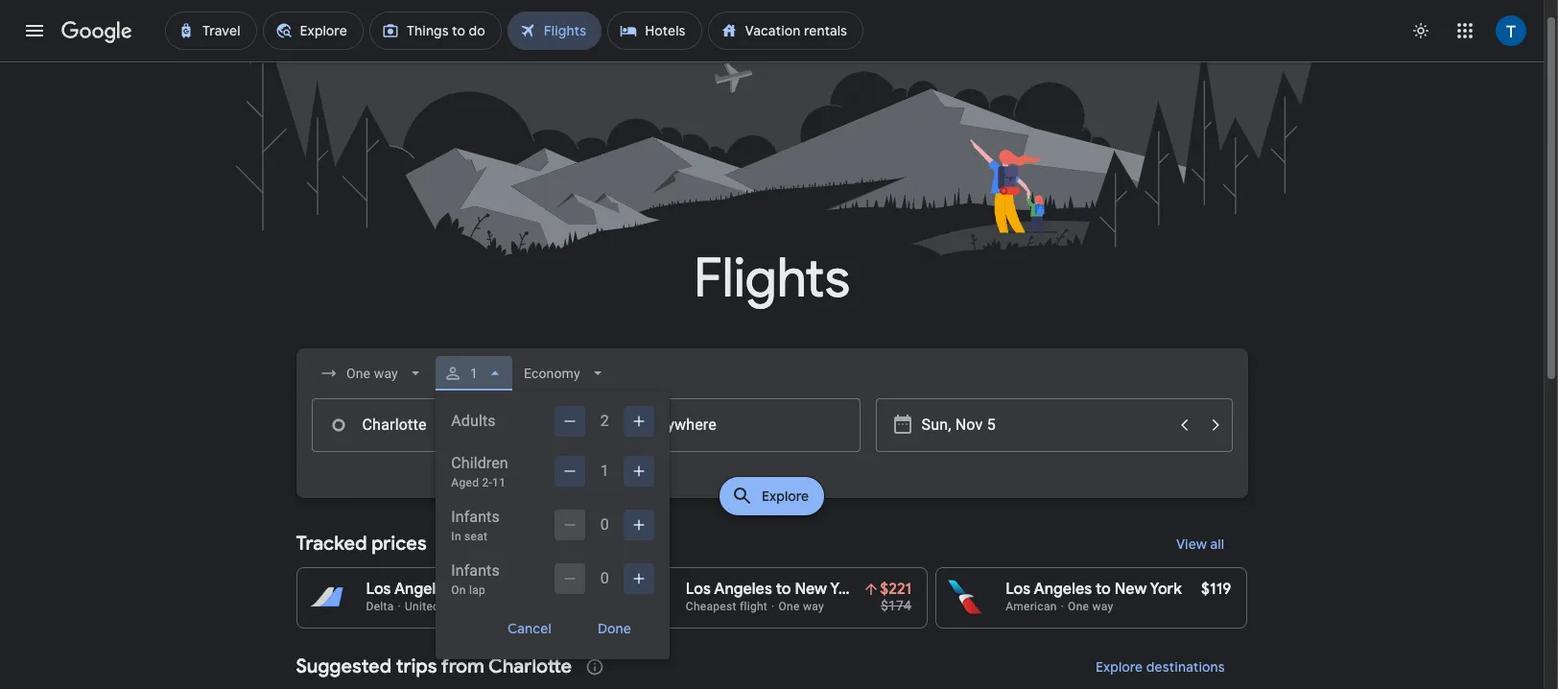 Task type: locate. For each thing, give the bounding box(es) containing it.
charlotte
[[489, 655, 572, 679]]

1 horizontal spatial to
[[1096, 580, 1112, 599]]

angeles up flight
[[714, 580, 773, 599]]

0 horizontal spatial one
[[779, 600, 800, 613]]

1 horizontal spatial angeles
[[1034, 580, 1093, 599]]

angeles
[[714, 580, 773, 599], [1034, 580, 1093, 599]]

&
[[595, 580, 605, 599]]

new left york,
[[461, 580, 493, 599]]

los angeles, new york, newark & seattle
[[366, 580, 659, 599]]

new for los angeles to new york or newark
[[795, 580, 828, 599]]

2 york from the left
[[1151, 580, 1182, 599]]

newark right or
[[885, 580, 941, 599]]

1 vertical spatial 0
[[601, 569, 609, 587]]

None field
[[312, 356, 432, 391], [517, 356, 615, 391], [312, 356, 432, 391], [517, 356, 615, 391]]

los for los angeles, new york, newark & seattle
[[366, 580, 391, 599]]

1 infants from the top
[[451, 508, 500, 526]]

1 los from the left
[[366, 580, 391, 599]]

one down los angeles to new york
[[1069, 600, 1090, 613]]

los up delta on the left bottom
[[366, 580, 391, 599]]

done button
[[575, 613, 655, 644]]

1 horizontal spatial one way
[[1069, 600, 1114, 613]]

los for los angeles to new york or newark
[[686, 580, 711, 599]]

one down los angeles to new york or newark
[[779, 600, 800, 613]]

los angeles to new york or newark
[[686, 580, 941, 599]]

3 new from the left
[[1115, 580, 1148, 599]]

0 horizontal spatial explore
[[762, 488, 809, 505]]

los up cheapest
[[686, 580, 711, 599]]

new up explore destinations button
[[1115, 580, 1148, 599]]

seat
[[465, 530, 488, 543]]

0 horizontal spatial one way
[[779, 600, 825, 613]]

american
[[1006, 600, 1058, 613]]

way
[[803, 600, 825, 613], [1093, 600, 1114, 613]]

2
[[601, 412, 609, 430]]

1
[[471, 366, 478, 381], [601, 462, 609, 480]]

0 for infants on lap
[[601, 569, 609, 587]]

main menu image
[[23, 19, 46, 42]]

cheapest
[[686, 600, 737, 613]]

united
[[405, 600, 440, 613]]

0 horizontal spatial 1
[[471, 366, 478, 381]]

1 way from the left
[[803, 600, 825, 613]]

1 york from the left
[[831, 580, 862, 599]]

1 vertical spatial infants
[[451, 562, 500, 580]]

0 right $1,056 text box
[[601, 569, 609, 587]]

0 vertical spatial infants
[[451, 508, 500, 526]]

1 horizontal spatial way
[[1093, 600, 1114, 613]]

1 button
[[436, 350, 513, 396]]

1 horizontal spatial newark
[[885, 580, 941, 599]]

seattle
[[608, 580, 659, 599]]

1 vertical spatial 1
[[601, 462, 609, 480]]

1 vertical spatial explore
[[1096, 659, 1143, 676]]

way down los angeles to new york
[[1093, 600, 1114, 613]]

explore inside button
[[1096, 659, 1143, 676]]

0 horizontal spatial new
[[461, 580, 493, 599]]

1 horizontal spatial one
[[1069, 600, 1090, 613]]

1 horizontal spatial new
[[795, 580, 828, 599]]

2 new from the left
[[795, 580, 828, 599]]

1056 US dollars text field
[[545, 580, 592, 599]]

infants for infants on lap
[[451, 562, 500, 580]]

1 0 from the top
[[601, 516, 609, 534]]

prices
[[372, 532, 427, 556]]

trips
[[396, 655, 437, 679]]

new
[[461, 580, 493, 599], [795, 580, 828, 599], [1115, 580, 1148, 599]]

1 horizontal spatial explore
[[1096, 659, 1143, 676]]

york left $119
[[1151, 580, 1182, 599]]

to
[[776, 580, 792, 599], [1096, 580, 1112, 599]]

new left or
[[795, 580, 828, 599]]

los up american
[[1006, 580, 1031, 599]]

2 0 from the top
[[601, 569, 609, 587]]

0 horizontal spatial newark
[[536, 580, 591, 599]]

new for los angeles to new york
[[1115, 580, 1148, 599]]

los for los angeles to new york
[[1006, 580, 1031, 599]]

on
[[451, 584, 466, 597]]

newark
[[536, 580, 591, 599], [885, 580, 941, 599]]

tracked
[[296, 532, 367, 556]]

0 horizontal spatial angeles
[[714, 580, 773, 599]]

1 horizontal spatial los
[[686, 580, 711, 599]]

Departure text field
[[922, 399, 1168, 451]]

1 inside popup button
[[471, 366, 478, 381]]

one way down los angeles to new york or newark
[[779, 600, 825, 613]]

explore up tracked prices region
[[762, 488, 809, 505]]

los
[[366, 580, 391, 599], [686, 580, 711, 599], [1006, 580, 1031, 599]]

infants up seat
[[451, 508, 500, 526]]

none text field inside flight search box
[[590, 398, 861, 452]]

angeles up american
[[1034, 580, 1093, 599]]

1 angeles from the left
[[714, 580, 773, 599]]

2 angeles from the left
[[1034, 580, 1093, 599]]

number of passengers dialog
[[436, 391, 670, 659]]

infants on lap
[[451, 562, 500, 597]]

0 vertical spatial 0
[[601, 516, 609, 534]]

1 inside number of passengers dialog
[[601, 462, 609, 480]]

york left or
[[831, 580, 862, 599]]

los angeles to new york
[[1006, 580, 1182, 599]]

lap
[[469, 584, 486, 597]]

0 horizontal spatial to
[[776, 580, 792, 599]]

to for los angeles to new york or newark
[[776, 580, 792, 599]]

1 down the 2
[[601, 462, 609, 480]]

newark left &
[[536, 580, 591, 599]]

0 up &
[[601, 516, 609, 534]]

one way down los angeles to new york
[[1069, 600, 1114, 613]]

way down los angeles to new york or newark
[[803, 600, 825, 613]]

1 horizontal spatial 1
[[601, 462, 609, 480]]

explore left destinations
[[1096, 659, 1143, 676]]

0 vertical spatial explore
[[762, 488, 809, 505]]

2 los from the left
[[686, 580, 711, 599]]

1 newark from the left
[[536, 580, 591, 599]]

explore destinations button
[[1073, 644, 1248, 689]]

2 horizontal spatial los
[[1006, 580, 1031, 599]]

1 to from the left
[[776, 580, 792, 599]]

2 to from the left
[[1096, 580, 1112, 599]]

explore inside button
[[762, 488, 809, 505]]

explore for explore
[[762, 488, 809, 505]]

0 horizontal spatial los
[[366, 580, 391, 599]]

0 horizontal spatial york
[[831, 580, 862, 599]]

3 los from the left
[[1006, 580, 1031, 599]]

None text field
[[590, 398, 861, 452]]

0 for infants in seat
[[601, 516, 609, 534]]

 image
[[398, 600, 401, 613]]

0 horizontal spatial way
[[803, 600, 825, 613]]

from
[[441, 655, 485, 679]]

1 up the adults
[[471, 366, 478, 381]]

2 one way from the left
[[1069, 600, 1114, 613]]

 image
[[1061, 600, 1065, 613]]

one
[[779, 600, 800, 613], [1069, 600, 1090, 613]]

0
[[601, 516, 609, 534], [601, 569, 609, 587]]

explore
[[762, 488, 809, 505], [1096, 659, 1143, 676]]

one way
[[779, 600, 825, 613], [1069, 600, 1114, 613]]

change appearance image
[[1399, 8, 1445, 54]]

2-
[[482, 476, 493, 490]]

all
[[1211, 536, 1225, 553]]

view all
[[1177, 536, 1225, 553]]

1 horizontal spatial york
[[1151, 580, 1182, 599]]

2 infants from the top
[[451, 562, 500, 580]]

york for los angeles to new york or newark
[[831, 580, 862, 599]]

infants up lap
[[451, 562, 500, 580]]

2 horizontal spatial new
[[1115, 580, 1148, 599]]

angeles for los angeles to new york or newark
[[714, 580, 773, 599]]

york
[[831, 580, 862, 599], [1151, 580, 1182, 599]]

infants
[[451, 508, 500, 526], [451, 562, 500, 580]]

suggested
[[296, 655, 392, 679]]

tracked prices
[[296, 532, 427, 556]]

0 vertical spatial 1
[[471, 366, 478, 381]]



Task type: describe. For each thing, give the bounding box(es) containing it.
done
[[598, 620, 632, 637]]

flight
[[740, 600, 768, 613]]

flights
[[694, 245, 850, 313]]

angeles for los angeles to new york
[[1034, 580, 1093, 599]]

$174
[[881, 598, 912, 613]]

$1,056
[[545, 580, 592, 599]]

tracked prices region
[[296, 521, 1248, 629]]

to for los angeles to new york
[[1096, 580, 1112, 599]]

2 way from the left
[[1093, 600, 1114, 613]]

infants in seat
[[451, 508, 500, 543]]

infants for infants in seat
[[451, 508, 500, 526]]

york for los angeles to new york
[[1151, 580, 1182, 599]]

children aged 2-11
[[451, 454, 508, 490]]

or
[[866, 580, 882, 599]]

1 new from the left
[[461, 580, 493, 599]]

221 US dollars text field
[[880, 580, 912, 599]]

cheapest flight
[[686, 600, 768, 613]]

destinations
[[1147, 659, 1225, 676]]

cancel
[[508, 620, 552, 637]]

adults
[[451, 412, 496, 430]]

 image inside tracked prices region
[[398, 600, 401, 613]]

1 one from the left
[[779, 600, 800, 613]]

cancel button
[[485, 613, 575, 644]]

2 newark from the left
[[885, 580, 941, 599]]

Flight search field
[[281, 348, 1264, 659]]

york,
[[496, 580, 532, 599]]

explore for explore destinations
[[1096, 659, 1143, 676]]

delta
[[366, 600, 394, 613]]

in
[[451, 530, 462, 543]]

suggested trips from charlotte
[[296, 655, 572, 679]]

 image inside tracked prices region
[[1061, 600, 1065, 613]]

2 one from the left
[[1069, 600, 1090, 613]]

174 US dollars text field
[[881, 598, 912, 613]]

explore button
[[720, 477, 825, 516]]

angeles,
[[394, 580, 457, 599]]

$221
[[880, 580, 912, 599]]

view
[[1177, 536, 1208, 553]]

aged
[[451, 476, 479, 490]]

1 one way from the left
[[779, 600, 825, 613]]

children
[[451, 454, 508, 472]]

11
[[493, 476, 506, 490]]

119 US dollars text field
[[1202, 580, 1232, 599]]

explore destinations
[[1096, 659, 1225, 676]]

$119
[[1202, 580, 1232, 599]]



Task type: vqa. For each thing, say whether or not it's contained in the screenshot.

no



